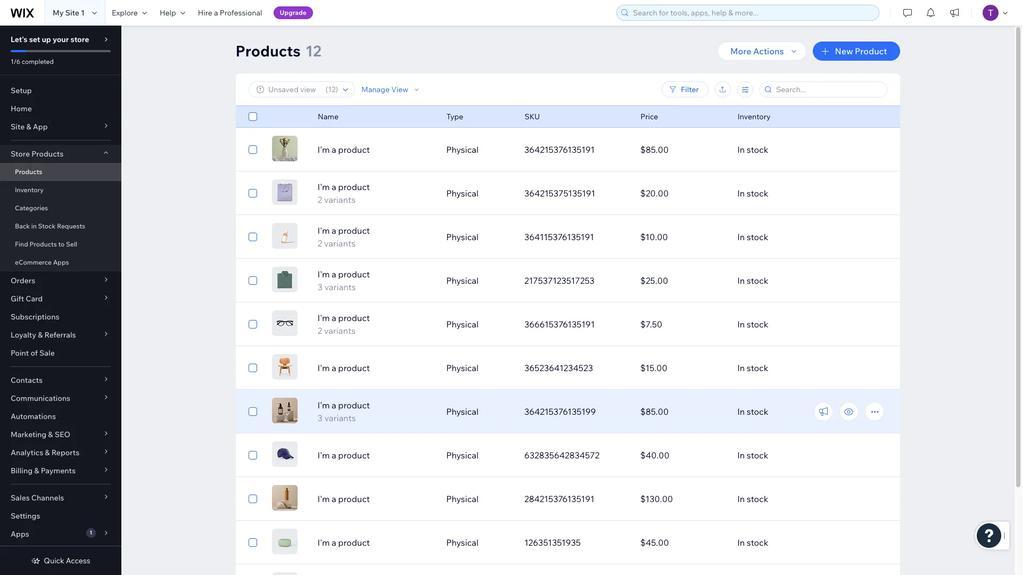 Task type: locate. For each thing, give the bounding box(es) containing it.
analytics & reports button
[[0, 444, 121, 462]]

1 horizontal spatial 12
[[328, 85, 335, 94]]

1 stock from the top
[[747, 144, 768, 155]]

& for loyalty
[[38, 330, 43, 340]]

4 in stock from the top
[[738, 275, 768, 286]]

4 i'm a product from the top
[[318, 494, 370, 504]]

$85.00 link down $15.00 link
[[634, 399, 731, 424]]

3 i'm a product 2 variants from the top
[[318, 313, 370, 336]]

in stock for 366615376135191
[[738, 319, 768, 330]]

0 vertical spatial i'm a product 2 variants
[[318, 182, 370, 205]]

3 i'm a product from the top
[[318, 450, 370, 461]]

stock
[[747, 144, 768, 155], [747, 188, 768, 199], [747, 232, 768, 242], [747, 275, 768, 286], [747, 319, 768, 330], [747, 363, 768, 373], [747, 406, 768, 417], [747, 450, 768, 461], [747, 494, 768, 504], [747, 537, 768, 548]]

1 horizontal spatial 1
[[90, 529, 92, 536]]

physical link for 217537123517253
[[440, 268, 518, 293]]

2 i'm from the top
[[318, 182, 330, 192]]

1
[[81, 8, 85, 18], [90, 529, 92, 536]]

products up the products link
[[32, 149, 63, 159]]

0 vertical spatial $85.00 link
[[634, 137, 731, 162]]

$85.00
[[640, 144, 669, 155], [640, 406, 669, 417]]

10 physical from the top
[[446, 537, 479, 548]]

& inside popup button
[[26, 122, 31, 132]]

1 vertical spatial i'm a product 2 variants
[[318, 225, 370, 249]]

1 vertical spatial $85.00
[[640, 406, 669, 417]]

loyalty
[[11, 330, 36, 340]]

5 i'm from the top
[[318, 313, 330, 323]]

$85.00 down the price
[[640, 144, 669, 155]]

8 in stock from the top
[[738, 450, 768, 461]]

store products
[[11, 149, 63, 159]]

categories link
[[0, 199, 121, 217]]

10 product from the top
[[338, 537, 370, 548]]

9 physical from the top
[[446, 494, 479, 504]]

5 in stock link from the top
[[731, 311, 847, 337]]

1 2 from the top
[[318, 194, 322, 205]]

0 vertical spatial 3
[[318, 282, 323, 292]]

1 in stock from the top
[[738, 144, 768, 155]]

& right loyalty
[[38, 330, 43, 340]]

in for 284215376135191
[[738, 494, 745, 504]]

217537123517253
[[524, 275, 595, 286]]

& left app
[[26, 122, 31, 132]]

sell
[[66, 240, 77, 248]]

1 vertical spatial apps
[[11, 529, 29, 539]]

& for site
[[26, 122, 31, 132]]

8 i'm from the top
[[318, 450, 330, 461]]

setup
[[11, 86, 32, 95]]

4 i'm from the top
[[318, 269, 330, 280]]

(
[[325, 85, 328, 94]]

products link
[[0, 163, 121, 181]]

2 3 from the top
[[318, 413, 323, 423]]

i'm a product link for 126351351935
[[311, 536, 440, 549]]

variants for 364115376135191
[[324, 238, 356, 249]]

manage view button
[[361, 85, 421, 94]]

8 stock from the top
[[747, 450, 768, 461]]

0 vertical spatial 1
[[81, 8, 85, 18]]

manage view
[[361, 85, 408, 94]]

communications
[[11, 393, 70, 403]]

1 vertical spatial 1
[[90, 529, 92, 536]]

6 in stock link from the top
[[731, 355, 847, 381]]

to
[[58, 240, 65, 248]]

$85.00 link for 364215376135199
[[634, 399, 731, 424]]

& inside "popup button"
[[34, 466, 39, 475]]

10 in from the top
[[738, 537, 745, 548]]

3
[[318, 282, 323, 292], [318, 413, 323, 423]]

access
[[66, 556, 90, 565]]

products inside popup button
[[32, 149, 63, 159]]

2 $85.00 link from the top
[[634, 399, 731, 424]]

5 physical link from the top
[[440, 311, 518, 337]]

Unsaved view field
[[265, 82, 322, 97]]

in stock link for 366615376135191
[[731, 311, 847, 337]]

i'm a product for 284215376135191
[[318, 494, 370, 504]]

9 in stock link from the top
[[731, 486, 847, 512]]

5 i'm a product from the top
[[318, 537, 370, 548]]

3 stock from the top
[[747, 232, 768, 242]]

2 i'm a product 2 variants from the top
[[318, 225, 370, 249]]

6 physical link from the top
[[440, 355, 518, 381]]

5 in stock from the top
[[738, 319, 768, 330]]

3 for 217537123517253
[[318, 282, 323, 292]]

ecommerce apps link
[[0, 253, 121, 272]]

2 in from the top
[[738, 188, 745, 199]]

4 physical link from the top
[[440, 268, 518, 293]]

let's
[[11, 35, 27, 44]]

7 in stock link from the top
[[731, 399, 847, 424]]

1 vertical spatial inventory
[[15, 186, 44, 194]]

sidebar element
[[0, 26, 121, 575]]

in
[[738, 144, 745, 155], [738, 188, 745, 199], [738, 232, 745, 242], [738, 275, 745, 286], [738, 319, 745, 330], [738, 363, 745, 373], [738, 406, 745, 417], [738, 450, 745, 461], [738, 494, 745, 504], [738, 537, 745, 548]]

3 i'm from the top
[[318, 225, 330, 236]]

2 for 366615376135191
[[318, 325, 322, 336]]

stock for 284215376135191
[[747, 494, 768, 504]]

physical
[[446, 144, 479, 155], [446, 188, 479, 199], [446, 232, 479, 242], [446, 275, 479, 286], [446, 319, 479, 330], [446, 363, 479, 373], [446, 406, 479, 417], [446, 450, 479, 461], [446, 494, 479, 504], [446, 537, 479, 548]]

1 i'm a product link from the top
[[311, 143, 440, 156]]

1 $85.00 link from the top
[[634, 137, 731, 162]]

2 i'm a product 3 variants from the top
[[318, 400, 370, 423]]

8 in stock link from the top
[[731, 442, 847, 468]]

& left seo
[[48, 430, 53, 439]]

( 12 )
[[325, 85, 338, 94]]

1 vertical spatial 2
[[318, 238, 322, 249]]

stock for 36523641234523
[[747, 363, 768, 373]]

2 physical link from the top
[[440, 180, 518, 206]]

1 product from the top
[[338, 144, 370, 155]]

in stock link for 632835642834572
[[731, 442, 847, 468]]

& inside dropdown button
[[38, 330, 43, 340]]

in for 364115376135191
[[738, 232, 745, 242]]

1 vertical spatial $85.00 link
[[634, 399, 731, 424]]

1 up access
[[90, 529, 92, 536]]

card
[[26, 294, 43, 303]]

4 physical from the top
[[446, 275, 479, 286]]

0 horizontal spatial 12
[[305, 42, 321, 60]]

i'm a product for 632835642834572
[[318, 450, 370, 461]]

)
[[335, 85, 338, 94]]

products
[[236, 42, 301, 60], [32, 149, 63, 159], [15, 168, 42, 176], [30, 240, 57, 248]]

8 in from the top
[[738, 450, 745, 461]]

in for 126351351935
[[738, 537, 745, 548]]

apps
[[53, 258, 69, 266], [11, 529, 29, 539]]

hire a professional
[[198, 8, 262, 18]]

None checkbox
[[248, 318, 257, 331], [248, 405, 257, 418], [248, 318, 257, 331], [248, 405, 257, 418]]

9 physical link from the top
[[440, 486, 518, 512]]

in for 364215375135191
[[738, 188, 745, 199]]

2 i'm a product link from the top
[[311, 362, 440, 374]]

10 in stock from the top
[[738, 537, 768, 548]]

10 stock from the top
[[747, 537, 768, 548]]

3 i'm a product link from the top
[[311, 449, 440, 462]]

in stock link
[[731, 137, 847, 162], [731, 180, 847, 206], [731, 224, 847, 250], [731, 268, 847, 293], [731, 311, 847, 337], [731, 355, 847, 381], [731, 399, 847, 424], [731, 442, 847, 468], [731, 486, 847, 512], [731, 530, 847, 555]]

apps down the settings
[[11, 529, 29, 539]]

in stock for 217537123517253
[[738, 275, 768, 286]]

8 product from the top
[[338, 450, 370, 461]]

$10.00
[[640, 232, 668, 242]]

3 physical link from the top
[[440, 224, 518, 250]]

5 physical from the top
[[446, 319, 479, 330]]

9 product from the top
[[338, 494, 370, 504]]

back
[[15, 222, 30, 230]]

0 vertical spatial site
[[65, 8, 79, 18]]

2 in stock link from the top
[[731, 180, 847, 206]]

6 in from the top
[[738, 363, 745, 373]]

1 i'm a product 2 variants from the top
[[318, 182, 370, 205]]

1 i'm a product from the top
[[318, 144, 370, 155]]

&
[[26, 122, 31, 132], [38, 330, 43, 340], [48, 430, 53, 439], [45, 448, 50, 457], [34, 466, 39, 475]]

2 vertical spatial 2
[[318, 325, 322, 336]]

4 in stock link from the top
[[731, 268, 847, 293]]

6 in stock from the top
[[738, 363, 768, 373]]

3 in stock link from the top
[[731, 224, 847, 250]]

find
[[15, 240, 28, 248]]

variants for 217537123517253
[[325, 282, 356, 292]]

site & app button
[[0, 118, 121, 136]]

& for analytics
[[45, 448, 50, 457]]

new product button
[[813, 42, 900, 61]]

None checkbox
[[248, 110, 257, 123], [248, 143, 257, 156], [248, 187, 257, 200], [248, 231, 257, 243], [248, 274, 257, 287], [248, 362, 257, 374], [248, 449, 257, 462], [248, 493, 257, 505], [248, 536, 257, 549], [248, 110, 257, 123], [248, 143, 257, 156], [248, 187, 257, 200], [248, 231, 257, 243], [248, 274, 257, 287], [248, 362, 257, 374], [248, 449, 257, 462], [248, 493, 257, 505], [248, 536, 257, 549]]

1 right the my
[[81, 8, 85, 18]]

& right billing
[[34, 466, 39, 475]]

2 product from the top
[[338, 182, 370, 192]]

let's set up your store
[[11, 35, 89, 44]]

apps inside ecommerce apps link
[[53, 258, 69, 266]]

0 vertical spatial 2
[[318, 194, 322, 205]]

$130.00
[[640, 494, 673, 504]]

& for marketing
[[48, 430, 53, 439]]

8 physical link from the top
[[440, 442, 518, 468]]

$85.00 up $40.00
[[640, 406, 669, 417]]

10 physical link from the top
[[440, 530, 518, 555]]

my
[[53, 8, 64, 18]]

gift card button
[[0, 290, 121, 308]]

0 vertical spatial apps
[[53, 258, 69, 266]]

physical for 632835642834572
[[446, 450, 479, 461]]

5 in from the top
[[738, 319, 745, 330]]

12 down the upgrade button
[[305, 42, 321, 60]]

upgrade
[[280, 9, 307, 17]]

i'm a product 3 variants for 217537123517253
[[318, 269, 370, 292]]

in for 217537123517253
[[738, 275, 745, 286]]

3 product from the top
[[338, 225, 370, 236]]

help button
[[153, 0, 192, 26]]

1 in from the top
[[738, 144, 745, 155]]

1 vertical spatial site
[[11, 122, 25, 132]]

physical for 366615376135191
[[446, 319, 479, 330]]

3 in from the top
[[738, 232, 745, 242]]

variants
[[324, 194, 356, 205], [324, 238, 356, 249], [325, 282, 356, 292], [324, 325, 356, 336], [325, 413, 356, 423]]

9 stock from the top
[[747, 494, 768, 504]]

9 in from the top
[[738, 494, 745, 504]]

2 vertical spatial i'm a product 2 variants
[[318, 313, 370, 336]]

0 horizontal spatial site
[[11, 122, 25, 132]]

10 in stock link from the top
[[731, 530, 847, 555]]

i'm a product 3 variants for 364215376135199
[[318, 400, 370, 423]]

0 horizontal spatial inventory
[[15, 186, 44, 194]]

12 up name
[[328, 85, 335, 94]]

site right the my
[[65, 8, 79, 18]]

more
[[731, 46, 752, 56]]

requests
[[57, 222, 85, 230]]

$85.00 link
[[634, 137, 731, 162], [634, 399, 731, 424]]

9 in stock from the top
[[738, 494, 768, 504]]

in stock link for 217537123517253
[[731, 268, 847, 293]]

$20.00 link
[[634, 180, 731, 206]]

2
[[318, 194, 322, 205], [318, 238, 322, 249], [318, 325, 322, 336]]

9 i'm from the top
[[318, 494, 330, 504]]

physical link for 366615376135191
[[440, 311, 518, 337]]

i'm a product for 126351351935
[[318, 537, 370, 548]]

2 physical from the top
[[446, 188, 479, 199]]

stock for 632835642834572
[[747, 450, 768, 461]]

physical for 126351351935
[[446, 537, 479, 548]]

364115376135191
[[524, 232, 594, 242]]

2 i'm a product from the top
[[318, 363, 370, 373]]

1 physical link from the top
[[440, 137, 518, 162]]

4 in from the top
[[738, 275, 745, 286]]

1 horizontal spatial site
[[65, 8, 79, 18]]

5 product from the top
[[338, 313, 370, 323]]

analytics
[[11, 448, 43, 457]]

in stock link for 126351351935
[[731, 530, 847, 555]]

1 i'm a product 3 variants from the top
[[318, 269, 370, 292]]

site down the home at the top of page
[[11, 122, 25, 132]]

$85.00 link up $20.00 link
[[634, 137, 731, 162]]

loyalty & referrals
[[11, 330, 76, 340]]

632835642834572
[[524, 450, 600, 461]]

1 vertical spatial 3
[[318, 413, 323, 423]]

inventory
[[738, 112, 770, 121], [15, 186, 44, 194]]

& left reports
[[45, 448, 50, 457]]

8 physical from the top
[[446, 450, 479, 461]]

36523641234523 link
[[518, 355, 634, 381]]

marketing & seo
[[11, 430, 70, 439]]

more actions button
[[718, 42, 806, 61]]

0 vertical spatial 12
[[305, 42, 321, 60]]

4 i'm a product link from the top
[[311, 493, 440, 505]]

3 2 from the top
[[318, 325, 322, 336]]

my site 1
[[53, 8, 85, 18]]

in stock for 284215376135191
[[738, 494, 768, 504]]

4 stock from the top
[[747, 275, 768, 286]]

apps down find products to sell link
[[53, 258, 69, 266]]

1 vertical spatial 12
[[328, 85, 335, 94]]

physical for 364215375135191
[[446, 188, 479, 199]]

1 horizontal spatial inventory
[[738, 112, 770, 121]]

i'm a product for 364215376135191
[[318, 144, 370, 155]]

1 in stock link from the top
[[731, 137, 847, 162]]

price
[[640, 112, 658, 121]]

$130.00 link
[[634, 486, 731, 512]]

1 vertical spatial i'm a product 3 variants
[[318, 400, 370, 423]]

2 in stock from the top
[[738, 188, 768, 199]]

6 stock from the top
[[747, 363, 768, 373]]

billing
[[11, 466, 33, 475]]

1 $85.00 from the top
[[640, 144, 669, 155]]

7 in from the top
[[738, 406, 745, 417]]

7 physical link from the top
[[440, 399, 518, 424]]

5 stock from the top
[[747, 319, 768, 330]]

stock for 364115376135191
[[747, 232, 768, 242]]

0 vertical spatial i'm a product 3 variants
[[318, 269, 370, 292]]

7 in stock from the top
[[738, 406, 768, 417]]

$15.00
[[640, 363, 668, 373]]

2 2 from the top
[[318, 238, 322, 249]]

5 i'm a product link from the top
[[311, 536, 440, 549]]

2 stock from the top
[[747, 188, 768, 199]]

0 vertical spatial $85.00
[[640, 144, 669, 155]]

1 horizontal spatial apps
[[53, 258, 69, 266]]

your
[[53, 35, 69, 44]]

sale
[[39, 348, 55, 358]]

7 physical from the top
[[446, 406, 479, 417]]

physical for 217537123517253
[[446, 275, 479, 286]]

1 3 from the top
[[318, 282, 323, 292]]

284215376135191
[[524, 494, 595, 504]]

in stock for 632835642834572
[[738, 450, 768, 461]]

7 stock from the top
[[747, 406, 768, 417]]

i'm a product 2 variants
[[318, 182, 370, 205], [318, 225, 370, 249], [318, 313, 370, 336]]

referrals
[[44, 330, 76, 340]]

& for billing
[[34, 466, 39, 475]]

1 physical from the top
[[446, 144, 479, 155]]

in stock for 126351351935
[[738, 537, 768, 548]]

3 physical from the top
[[446, 232, 479, 242]]



Task type: vqa. For each thing, say whether or not it's contained in the screenshot.
"completed"
yes



Task type: describe. For each thing, give the bounding box(es) containing it.
i'm a product 2 variants for 364215375135191
[[318, 182, 370, 205]]

2 for 364115376135191
[[318, 238, 322, 249]]

in for 632835642834572
[[738, 450, 745, 461]]

stock for 126351351935
[[747, 537, 768, 548]]

products up ecommerce apps on the top of the page
[[30, 240, 57, 248]]

physical link for 364215375135191
[[440, 180, 518, 206]]

subscriptions link
[[0, 308, 121, 326]]

payments
[[41, 466, 76, 475]]

in stock link for 284215376135191
[[731, 486, 847, 512]]

sku
[[524, 112, 540, 121]]

billing & payments button
[[0, 462, 121, 480]]

products down store
[[15, 168, 42, 176]]

gift card
[[11, 294, 43, 303]]

in stock link for 36523641234523
[[731, 355, 847, 381]]

physical for 364115376135191
[[446, 232, 479, 242]]

0 vertical spatial inventory
[[738, 112, 770, 121]]

marketing & seo button
[[0, 425, 121, 444]]

variants for 364215375135191
[[324, 194, 356, 205]]

home link
[[0, 100, 121, 118]]

physical for 36523641234523
[[446, 363, 479, 373]]

i'm a product link for 36523641234523
[[311, 362, 440, 374]]

4 product from the top
[[338, 269, 370, 280]]

in stock for 364115376135191
[[738, 232, 768, 242]]

632835642834572 link
[[518, 442, 634, 468]]

$7.50 link
[[634, 311, 731, 337]]

settings link
[[0, 507, 121, 525]]

physical link for 364215376135191
[[440, 137, 518, 162]]

app
[[33, 122, 48, 132]]

364215376135199 link
[[518, 399, 634, 424]]

in for 366615376135191
[[738, 319, 745, 330]]

upgrade button
[[273, 6, 313, 19]]

$7.50
[[640, 319, 663, 330]]

sales
[[11, 493, 30, 503]]

364215375135191
[[524, 188, 595, 199]]

loyalty & referrals button
[[0, 326, 121, 344]]

7 i'm from the top
[[318, 400, 330, 411]]

billing & payments
[[11, 466, 76, 475]]

$85.00 link for 364215376135191
[[634, 137, 731, 162]]

physical for 364215376135191
[[446, 144, 479, 155]]

physical link for 126351351935
[[440, 530, 518, 555]]

in for 36523641234523
[[738, 363, 745, 373]]

gift
[[11, 294, 24, 303]]

$40.00 link
[[634, 442, 731, 468]]

$85.00 for 364215376135199
[[640, 406, 669, 417]]

3 for 364215376135199
[[318, 413, 323, 423]]

more actions
[[731, 46, 784, 56]]

ecommerce apps
[[15, 258, 69, 266]]

orders
[[11, 276, 35, 285]]

name
[[318, 112, 338, 121]]

quick
[[44, 556, 64, 565]]

in stock link for 364215376135191
[[731, 137, 847, 162]]

subscriptions
[[11, 312, 59, 322]]

in stock link for 364215376135199
[[731, 399, 847, 424]]

point of sale link
[[0, 344, 121, 362]]

communications button
[[0, 389, 121, 407]]

point of sale
[[11, 348, 55, 358]]

hire a professional link
[[192, 0, 269, 26]]

1 inside sidebar element
[[90, 529, 92, 536]]

physical link for 364115376135191
[[440, 224, 518, 250]]

physical link for 632835642834572
[[440, 442, 518, 468]]

Search... field
[[773, 82, 884, 97]]

364215375135191 link
[[518, 180, 634, 206]]

seo
[[55, 430, 70, 439]]

store
[[70, 35, 89, 44]]

1/6 completed
[[11, 58, 54, 65]]

366615376135191 link
[[518, 311, 634, 337]]

quick access button
[[31, 556, 90, 565]]

$10.00 link
[[634, 224, 731, 250]]

i'm a product link for 632835642834572
[[311, 449, 440, 462]]

2 for 364215375135191
[[318, 194, 322, 205]]

completed
[[22, 58, 54, 65]]

in stock for 364215376135191
[[738, 144, 768, 155]]

in for 364215376135199
[[738, 406, 745, 417]]

automations link
[[0, 407, 121, 425]]

site inside popup button
[[11, 122, 25, 132]]

6 i'm from the top
[[318, 363, 330, 373]]

channels
[[31, 493, 64, 503]]

284215376135191 link
[[518, 486, 634, 512]]

0 horizontal spatial apps
[[11, 529, 29, 539]]

products down the upgrade button
[[236, 42, 301, 60]]

filter
[[681, 85, 699, 94]]

setup link
[[0, 81, 121, 100]]

in stock link for 364215375135191
[[731, 180, 847, 206]]

new
[[835, 46, 853, 56]]

in stock link for 364115376135191
[[731, 224, 847, 250]]

physical link for 364215376135199
[[440, 399, 518, 424]]

$25.00 link
[[634, 268, 731, 293]]

back in stock requests
[[15, 222, 85, 230]]

1 i'm from the top
[[318, 144, 330, 155]]

contacts button
[[0, 371, 121, 389]]

i'm a product 2 variants for 364115376135191
[[318, 225, 370, 249]]

1/6
[[11, 58, 20, 65]]

i'm a product link for 284215376135191
[[311, 493, 440, 505]]

actions
[[753, 46, 784, 56]]

i'm a product for 36523641234523
[[318, 363, 370, 373]]

hire
[[198, 8, 212, 18]]

physical link for 36523641234523
[[440, 355, 518, 381]]

home
[[11, 104, 32, 113]]

$45.00 link
[[634, 530, 731, 555]]

stock for 364215376135191
[[747, 144, 768, 155]]

in stock for 364215376135199
[[738, 406, 768, 417]]

126351351935
[[524, 537, 581, 548]]

stock
[[38, 222, 56, 230]]

variants for 364215376135199
[[325, 413, 356, 423]]

professional
[[220, 8, 262, 18]]

364215376135199
[[524, 406, 596, 417]]

0 horizontal spatial 1
[[81, 8, 85, 18]]

point
[[11, 348, 29, 358]]

orders button
[[0, 272, 121, 290]]

site & app
[[11, 122, 48, 132]]

set
[[29, 35, 40, 44]]

filter button
[[662, 81, 708, 97]]

explore
[[112, 8, 138, 18]]

in stock for 36523641234523
[[738, 363, 768, 373]]

12 for products 12
[[305, 42, 321, 60]]

stock for 364215376135199
[[747, 406, 768, 417]]

in stock for 364215375135191
[[738, 188, 768, 199]]

find products to sell link
[[0, 235, 121, 253]]

in for 364215376135191
[[738, 144, 745, 155]]

product
[[855, 46, 887, 56]]

stock for 217537123517253
[[747, 275, 768, 286]]

marketing
[[11, 430, 46, 439]]

$15.00 link
[[634, 355, 731, 381]]

6 product from the top
[[338, 363, 370, 373]]

type
[[446, 112, 463, 121]]

stock for 366615376135191
[[747, 319, 768, 330]]

Search for tools, apps, help & more... field
[[630, 5, 876, 20]]

7 product from the top
[[338, 400, 370, 411]]

10 i'm from the top
[[318, 537, 330, 548]]

i'm a product 2 variants for 366615376135191
[[318, 313, 370, 336]]

back in stock requests link
[[0, 217, 121, 235]]

variants for 366615376135191
[[324, 325, 356, 336]]

physical link for 284215376135191
[[440, 486, 518, 512]]

$85.00 for 364215376135191
[[640, 144, 669, 155]]

12 for ( 12 )
[[328, 85, 335, 94]]

366615376135191
[[524, 319, 595, 330]]

stock for 364215375135191
[[747, 188, 768, 199]]

$20.00
[[640, 188, 669, 199]]

36523641234523
[[524, 363, 593, 373]]

$25.00
[[640, 275, 668, 286]]

physical for 284215376135191
[[446, 494, 479, 504]]

i'm a product link for 364215376135191
[[311, 143, 440, 156]]

physical for 364215376135199
[[446, 406, 479, 417]]

up
[[42, 35, 51, 44]]

reports
[[51, 448, 79, 457]]

inventory inside sidebar element
[[15, 186, 44, 194]]

store
[[11, 149, 30, 159]]

of
[[31, 348, 38, 358]]

quick access
[[44, 556, 90, 565]]

automations
[[11, 412, 56, 421]]



